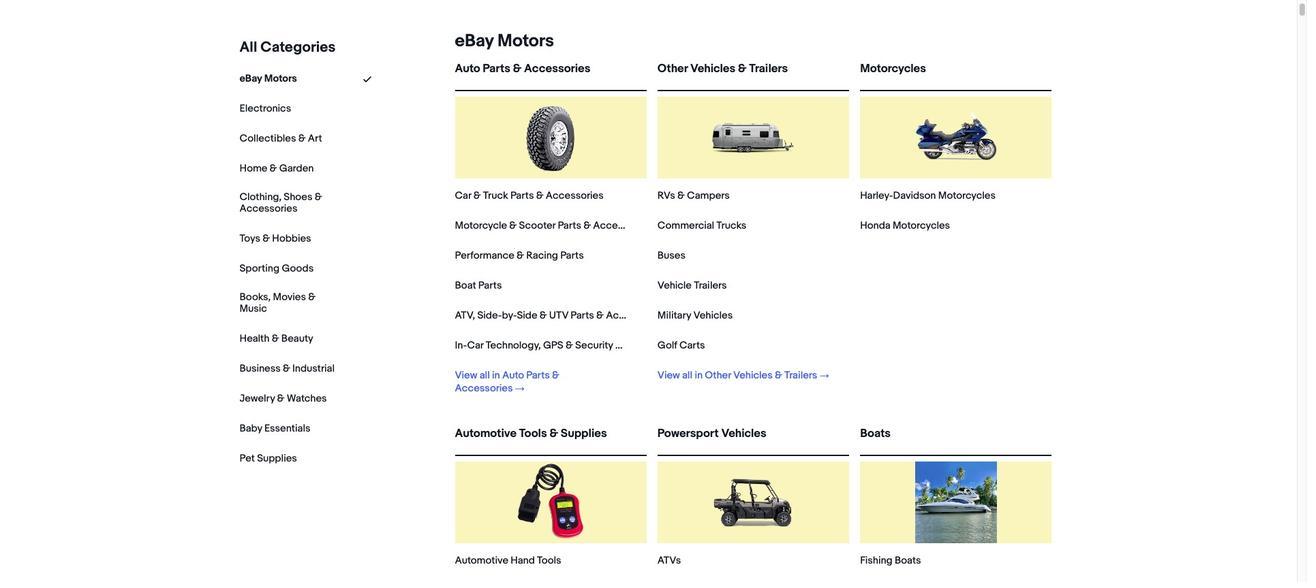 Task type: locate. For each thing, give the bounding box(es) containing it.
honda
[[860, 220, 891, 232]]

ebay
[[455, 31, 494, 52], [240, 72, 262, 85]]

auto parts & accessories image
[[510, 97, 592, 179]]

trailers
[[749, 62, 788, 76], [694, 280, 727, 292], [785, 369, 818, 382]]

devices
[[615, 339, 653, 352]]

tools right hand
[[537, 555, 561, 568]]

1 all from the left
[[480, 369, 490, 382]]

0 horizontal spatial all
[[480, 369, 490, 382]]

1 vertical spatial auto
[[502, 369, 524, 382]]

1 horizontal spatial boats
[[895, 555, 921, 568]]

supplies right pet
[[257, 452, 297, 465]]

collectibles & art link
[[240, 132, 322, 145]]

0 horizontal spatial view
[[455, 369, 477, 382]]

0 horizontal spatial in
[[492, 369, 500, 382]]

boat parts
[[455, 280, 502, 292]]

harley-
[[860, 190, 893, 202]]

motors up auto parts & accessories
[[498, 31, 554, 52]]

2 in from the left
[[695, 369, 703, 382]]

0 horizontal spatial motors
[[264, 72, 297, 85]]

0 horizontal spatial other
[[658, 62, 688, 76]]

1 horizontal spatial ebay motors
[[455, 31, 554, 52]]

ebay down all
[[240, 72, 262, 85]]

0 horizontal spatial ebay motors link
[[240, 72, 297, 85]]

boats inside boats link
[[860, 427, 891, 441]]

car left 'truck'
[[455, 190, 471, 202]]

& inside view all in auto parts & accessories
[[552, 369, 560, 382]]

motors
[[498, 31, 554, 52], [264, 72, 297, 85]]

other
[[658, 62, 688, 76], [705, 369, 731, 382]]

motorcycles
[[860, 62, 926, 76], [939, 190, 996, 202], [893, 220, 950, 232]]

in down technology,
[[492, 369, 500, 382]]

2 vertical spatial trailers
[[785, 369, 818, 382]]

ebay motors link up auto parts & accessories
[[450, 31, 554, 52]]

supplies
[[561, 427, 607, 441], [257, 452, 297, 465]]

performance
[[455, 250, 515, 262]]

ebay motors link up "electronics" link
[[240, 72, 297, 85]]

gps
[[543, 339, 564, 352]]

view for auto parts & accessories
[[455, 369, 477, 382]]

1 automotive from the top
[[455, 427, 517, 441]]

0 vertical spatial trailers
[[749, 62, 788, 76]]

accessories inside clothing, shoes & accessories
[[240, 202, 298, 215]]

in-car technology, gps & security devices
[[455, 339, 653, 352]]

sporting goods
[[240, 262, 314, 275]]

car & truck parts & accessories link
[[455, 190, 604, 202]]

1 vertical spatial ebay
[[240, 72, 262, 85]]

0 vertical spatial supplies
[[561, 427, 607, 441]]

0 vertical spatial motors
[[498, 31, 554, 52]]

motorcycle
[[455, 220, 507, 232]]

automotive down view all in auto parts & accessories
[[455, 427, 517, 441]]

accessories
[[524, 62, 591, 76], [546, 190, 604, 202], [240, 202, 298, 215], [593, 220, 651, 232], [606, 309, 664, 322], [455, 382, 513, 395]]

jewelry & watches
[[240, 392, 327, 405]]

0 horizontal spatial auto
[[455, 62, 480, 76]]

in for parts
[[492, 369, 500, 382]]

0 vertical spatial other
[[658, 62, 688, 76]]

1 vertical spatial car
[[467, 339, 484, 352]]

1 vertical spatial motorcycles
[[939, 190, 996, 202]]

all
[[240, 39, 257, 57]]

collectibles
[[240, 132, 296, 145]]

2 all from the left
[[682, 369, 693, 382]]

2 vertical spatial motorcycles
[[893, 220, 950, 232]]

view down in-
[[455, 369, 477, 382]]

automotive tools & supplies link
[[455, 427, 647, 453]]

books, movies & music link
[[240, 291, 335, 315]]

parts
[[483, 62, 511, 76], [511, 190, 534, 202], [558, 220, 581, 232], [560, 250, 584, 262], [478, 280, 502, 292], [571, 309, 594, 322], [526, 369, 550, 382]]

ebay motors up "electronics" link
[[240, 72, 297, 85]]

military
[[658, 309, 691, 322]]

tools
[[519, 427, 547, 441], [537, 555, 561, 568]]

&
[[513, 62, 522, 76], [738, 62, 747, 76], [298, 132, 306, 145], [270, 162, 277, 175], [474, 190, 481, 202], [536, 190, 544, 202], [678, 190, 685, 202], [315, 191, 322, 204], [509, 220, 517, 232], [584, 220, 591, 232], [263, 232, 270, 245], [517, 250, 524, 262], [308, 291, 316, 304], [540, 309, 547, 322], [597, 309, 604, 322], [272, 332, 279, 345], [566, 339, 573, 352], [283, 362, 290, 375], [552, 369, 560, 382], [775, 369, 782, 382], [277, 392, 285, 405], [550, 427, 558, 441]]

essentials
[[264, 422, 310, 435]]

& inside clothing, shoes & accessories
[[315, 191, 322, 204]]

1 horizontal spatial supplies
[[561, 427, 607, 441]]

ebay motors
[[455, 31, 554, 52], [240, 72, 297, 85]]

view down golf
[[658, 369, 680, 382]]

0 horizontal spatial ebay
[[240, 72, 262, 85]]

1 vertical spatial ebay motors
[[240, 72, 297, 85]]

automotive left hand
[[455, 555, 509, 568]]

vehicles inside powersport vehicles link
[[722, 427, 767, 441]]

all
[[480, 369, 490, 382], [682, 369, 693, 382]]

security
[[575, 339, 613, 352]]

view all in auto parts & accessories
[[455, 369, 560, 395]]

automotive for automotive hand tools
[[455, 555, 509, 568]]

pet
[[240, 452, 255, 465]]

in down the "carts"
[[695, 369, 703, 382]]

view inside view all in auto parts & accessories
[[455, 369, 477, 382]]

1 horizontal spatial in
[[695, 369, 703, 382]]

honda motorcycles
[[860, 220, 950, 232]]

collectibles & art
[[240, 132, 322, 145]]

clothing, shoes & accessories link
[[240, 191, 335, 215]]

toys
[[240, 232, 260, 245]]

& inside books, movies & music
[[308, 291, 316, 304]]

boats image
[[915, 462, 997, 544]]

motors down all categories
[[264, 72, 297, 85]]

automotive
[[455, 427, 517, 441], [455, 555, 509, 568]]

shoes
[[284, 191, 313, 204]]

harley-davidson motorcycles link
[[860, 190, 996, 202]]

clothing, shoes & accessories
[[240, 191, 322, 215]]

atv,
[[455, 309, 475, 322]]

0 vertical spatial car
[[455, 190, 471, 202]]

1 horizontal spatial motors
[[498, 31, 554, 52]]

by-
[[502, 309, 517, 322]]

tools down view all in auto parts & accessories 'link'
[[519, 427, 547, 441]]

ebay up auto parts & accessories
[[455, 31, 494, 52]]

all categories
[[240, 39, 336, 57]]

other inside "other vehicles & trailers" link
[[658, 62, 688, 76]]

baby
[[240, 422, 262, 435]]

vehicles
[[690, 62, 736, 76], [694, 309, 733, 322], [733, 369, 773, 382], [722, 427, 767, 441]]

view
[[455, 369, 477, 382], [658, 369, 680, 382]]

1 horizontal spatial auto
[[502, 369, 524, 382]]

car down atv,
[[467, 339, 484, 352]]

0 horizontal spatial boats
[[860, 427, 891, 441]]

automotive tools & supplies image
[[510, 462, 592, 544]]

1 view from the left
[[455, 369, 477, 382]]

golf carts
[[658, 339, 705, 352]]

jewelry & watches link
[[240, 392, 327, 405]]

motorcycles image
[[915, 97, 997, 179]]

in inside view all in auto parts & accessories
[[492, 369, 500, 382]]

0 vertical spatial motorcycles
[[860, 62, 926, 76]]

1 horizontal spatial ebay
[[455, 31, 494, 52]]

military vehicles
[[658, 309, 733, 322]]

view for other vehicles & trailers
[[658, 369, 680, 382]]

1 horizontal spatial all
[[682, 369, 693, 382]]

commercial trucks link
[[658, 220, 747, 232]]

all down technology,
[[480, 369, 490, 382]]

goods
[[282, 262, 314, 275]]

0 vertical spatial auto
[[455, 62, 480, 76]]

all inside view all in auto parts & accessories
[[480, 369, 490, 382]]

industrial
[[292, 362, 335, 375]]

0 vertical spatial tools
[[519, 427, 547, 441]]

auto parts & accessories
[[455, 62, 591, 76]]

supplies down view all in auto parts & accessories 'link'
[[561, 427, 607, 441]]

1 vertical spatial automotive
[[455, 555, 509, 568]]

trucks
[[717, 220, 747, 232]]

1 horizontal spatial view
[[658, 369, 680, 382]]

0 vertical spatial ebay motors link
[[450, 31, 554, 52]]

1 vertical spatial supplies
[[257, 452, 297, 465]]

health & beauty link
[[240, 332, 313, 345]]

in-car technology, gps & security devices link
[[455, 339, 653, 352]]

in-
[[455, 339, 467, 352]]

beauty
[[281, 332, 313, 345]]

baby essentials
[[240, 422, 310, 435]]

1 horizontal spatial other
[[705, 369, 731, 382]]

0 vertical spatial automotive
[[455, 427, 517, 441]]

racing
[[526, 250, 558, 262]]

0 vertical spatial ebay motors
[[455, 31, 554, 52]]

0 vertical spatial boats
[[860, 427, 891, 441]]

boats
[[860, 427, 891, 441], [895, 555, 921, 568]]

auto
[[455, 62, 480, 76], [502, 369, 524, 382]]

2 automotive from the top
[[455, 555, 509, 568]]

ebay motors up auto parts & accessories
[[455, 31, 554, 52]]

boat
[[455, 280, 476, 292]]

1 vertical spatial ebay motors link
[[240, 72, 297, 85]]

car
[[455, 190, 471, 202], [467, 339, 484, 352]]

toys & hobbies
[[240, 232, 311, 245]]

1 in from the left
[[492, 369, 500, 382]]

2 view from the left
[[658, 369, 680, 382]]

accessories inside view all in auto parts & accessories
[[455, 382, 513, 395]]

vehicles inside "other vehicles & trailers" link
[[690, 62, 736, 76]]

all down the "carts"
[[682, 369, 693, 382]]



Task type: describe. For each thing, give the bounding box(es) containing it.
0 vertical spatial ebay
[[455, 31, 494, 52]]

garden
[[279, 162, 314, 175]]

home
[[240, 162, 267, 175]]

parts inside view all in auto parts & accessories
[[526, 369, 550, 382]]

boat parts link
[[455, 280, 502, 292]]

powersport vehicles image
[[713, 462, 795, 544]]

1 vertical spatial boats
[[895, 555, 921, 568]]

baby essentials link
[[240, 422, 310, 435]]

car & truck parts & accessories
[[455, 190, 604, 202]]

jewelry
[[240, 392, 275, 405]]

toys & hobbies link
[[240, 232, 311, 245]]

business & industrial
[[240, 362, 335, 375]]

powersport vehicles link
[[658, 427, 850, 453]]

campers
[[687, 190, 730, 202]]

rvs & campers
[[658, 190, 730, 202]]

carts
[[680, 339, 705, 352]]

clothing,
[[240, 191, 282, 204]]

view all in other vehicles & trailers link
[[658, 369, 829, 382]]

home & garden link
[[240, 162, 314, 175]]

movies
[[273, 291, 306, 304]]

honda motorcycles link
[[860, 220, 950, 232]]

buses
[[658, 250, 686, 262]]

sporting goods link
[[240, 262, 314, 275]]

automotive tools & supplies
[[455, 427, 607, 441]]

hand
[[511, 555, 535, 568]]

watches
[[287, 392, 327, 405]]

business
[[240, 362, 281, 375]]

technology,
[[486, 339, 541, 352]]

utv
[[549, 309, 569, 322]]

books, movies & music
[[240, 291, 316, 315]]

1 vertical spatial trailers
[[694, 280, 727, 292]]

1 horizontal spatial ebay motors link
[[450, 31, 554, 52]]

atvs
[[658, 555, 681, 568]]

1 vertical spatial other
[[705, 369, 731, 382]]

view all in auto parts & accessories link
[[455, 369, 628, 395]]

fishing boats link
[[860, 555, 921, 568]]

automotive hand tools link
[[455, 555, 561, 568]]

motorcycle & scooter parts & accessories link
[[455, 220, 651, 232]]

health & beauty
[[240, 332, 313, 345]]

vehicles for military
[[694, 309, 733, 322]]

vehicle trailers
[[658, 280, 727, 292]]

business & industrial link
[[240, 362, 335, 375]]

other vehicles & trailers
[[658, 62, 788, 76]]

motorcycle & scooter parts & accessories
[[455, 220, 651, 232]]

auto parts & accessories link
[[455, 62, 647, 87]]

auto inside auto parts & accessories link
[[455, 62, 480, 76]]

1 vertical spatial tools
[[537, 555, 561, 568]]

0 horizontal spatial supplies
[[257, 452, 297, 465]]

davidson
[[893, 190, 936, 202]]

side
[[517, 309, 538, 322]]

all for vehicles
[[682, 369, 693, 382]]

music
[[240, 302, 267, 315]]

rvs & campers link
[[658, 190, 730, 202]]

categories
[[261, 39, 336, 57]]

golf
[[658, 339, 677, 352]]

view all in other vehicles & trailers
[[658, 369, 818, 382]]

health
[[240, 332, 270, 345]]

golf carts link
[[658, 339, 705, 352]]

commercial
[[658, 220, 714, 232]]

1 vertical spatial motors
[[264, 72, 297, 85]]

hobbies
[[272, 232, 311, 245]]

in for vehicles
[[695, 369, 703, 382]]

other vehicles & trailers link
[[658, 62, 850, 87]]

military vehicles link
[[658, 309, 733, 322]]

supplies inside the automotive tools & supplies link
[[561, 427, 607, 441]]

vehicle
[[658, 280, 692, 292]]

powersport
[[658, 427, 719, 441]]

rvs
[[658, 190, 675, 202]]

truck
[[483, 190, 508, 202]]

performance & racing parts link
[[455, 250, 584, 262]]

atvs link
[[658, 555, 681, 568]]

other vehicles & trailers image
[[713, 97, 795, 179]]

all for parts
[[480, 369, 490, 382]]

vehicles for powersport
[[722, 427, 767, 441]]

boats link
[[860, 427, 1052, 453]]

motorcycles inside "link"
[[860, 62, 926, 76]]

automotive hand tools
[[455, 555, 561, 568]]

harley-davidson motorcycles
[[860, 190, 996, 202]]

automotive for automotive tools & supplies
[[455, 427, 517, 441]]

motorcycles link
[[860, 62, 1052, 87]]

sporting
[[240, 262, 280, 275]]

side-
[[478, 309, 502, 322]]

vehicles for other
[[690, 62, 736, 76]]

atv, side-by-side & utv parts & accessories
[[455, 309, 664, 322]]

powersport vehicles
[[658, 427, 767, 441]]

electronics link
[[240, 102, 291, 115]]

electronics
[[240, 102, 291, 115]]

performance & racing parts
[[455, 250, 584, 262]]

fishing boats
[[860, 555, 921, 568]]

auto inside view all in auto parts & accessories
[[502, 369, 524, 382]]

pet supplies link
[[240, 452, 297, 465]]

0 horizontal spatial ebay motors
[[240, 72, 297, 85]]

books,
[[240, 291, 271, 304]]



Task type: vqa. For each thing, say whether or not it's contained in the screenshot.
MY to the bottom
no



